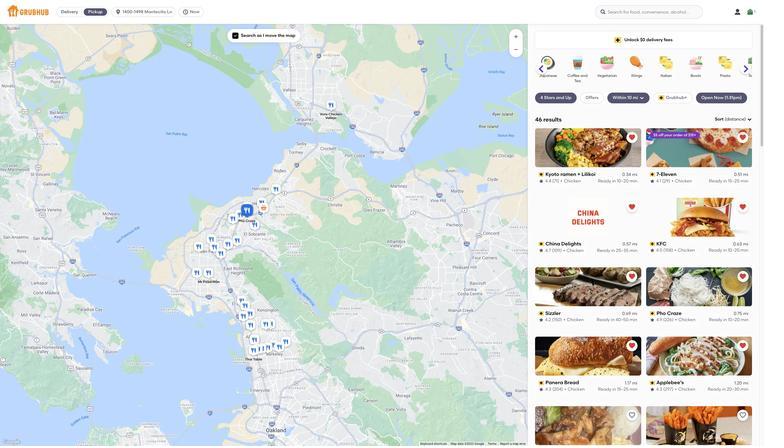 Task type: locate. For each thing, give the bounding box(es) containing it.
china delights
[[235, 214, 260, 218], [546, 241, 582, 247]]

chicken for kyoto ramen + lilikoi
[[564, 178, 582, 184]]

save this restaurant image
[[629, 412, 636, 420]]

ready in 15–25 min down 1.17
[[599, 387, 638, 392]]

offers
[[586, 95, 599, 101]]

0.34
[[623, 172, 632, 177]]

tea
[[575, 79, 581, 83]]

chicken inside 'vons chicken vallejo'
[[329, 112, 342, 116]]

2 subscription pass image from the top
[[539, 242, 545, 246]]

star icon image left 4.1
[[650, 179, 655, 184]]

1 vertical spatial subscription pass image
[[539, 242, 545, 246]]

star icon image left 4.9
[[650, 318, 655, 323]]

ready in 10–20 min down 0.75
[[710, 318, 749, 323]]

mi right 1.20
[[744, 381, 749, 386]]

1
[[755, 9, 756, 14]]

4.2 (150)
[[546, 318, 563, 323]]

• right (71)
[[561, 178, 563, 184]]

chicken down craze in the bottom of the page
[[679, 318, 696, 323]]

china delights image
[[241, 201, 254, 215]]

4.5
[[657, 248, 663, 253]]

ready in 15–25 min down proceed to checkout button
[[710, 178, 749, 184]]

• chicken down bread
[[565, 387, 585, 392]]

• right (29)
[[672, 178, 674, 184]]

1 horizontal spatial china
[[546, 241, 561, 247]]

ready for pho craze
[[710, 318, 723, 323]]

4.3 left (297)
[[657, 387, 663, 392]]

svg image for search as i move the map
[[234, 34, 237, 38]]

subscription pass image left applebee's
[[650, 381, 656, 386]]

min down 0.69 mi
[[630, 318, 638, 323]]

• right (150)
[[564, 318, 566, 323]]

• chicken right (150)
[[564, 318, 585, 323]]

• right (297)
[[676, 387, 677, 392]]

mi right 0.75
[[744, 311, 749, 317]]

ready
[[599, 178, 612, 184], [710, 178, 723, 184], [598, 248, 611, 253], [710, 248, 723, 253], [597, 318, 611, 323], [710, 318, 723, 323], [599, 387, 612, 392], [709, 387, 722, 392]]

svg image right ln
[[183, 9, 189, 15]]

star icon image for pho craze
[[650, 318, 655, 323]]

$5
[[654, 133, 658, 137]]

svg image right 10
[[640, 96, 645, 101]]

0 vertical spatial grubhub plus flag logo image
[[615, 37, 623, 43]]

delights
[[246, 214, 260, 218], [562, 241, 582, 247]]

• right (109)
[[564, 248, 566, 253]]

mi for pho craze
[[744, 311, 749, 317]]

ready in 10–20 min for kfc
[[710, 248, 749, 253]]

svg image left 1400-
[[115, 9, 121, 15]]

0 horizontal spatial ready in 15–25 min
[[599, 387, 638, 392]]

ready for china delights
[[598, 248, 611, 253]]

subscription pass image
[[539, 173, 545, 177], [539, 242, 545, 246]]

(158)
[[664, 248, 674, 253]]

ready in 10–20 min
[[599, 178, 638, 184], [710, 248, 749, 253], [710, 318, 749, 323]]

(226)
[[664, 318, 674, 323]]

4.3 for panera bread
[[546, 387, 552, 392]]

save this restaurant button
[[627, 410, 638, 422], [738, 410, 749, 422]]

svg image inside the 1400-1498 montecito ln button
[[115, 9, 121, 15]]

chicken down applebee's
[[679, 387, 696, 392]]

data
[[458, 443, 464, 446]]

min down 0.75 mi
[[741, 318, 749, 323]]

grubhub plus flag logo image for grubhub+
[[659, 96, 665, 101]]

report a map error
[[501, 443, 526, 446]]

star icon image left 4.3 (204)
[[539, 388, 544, 392]]

10–20 for kfc
[[729, 248, 740, 253]]

move
[[265, 33, 277, 38]]

star icon image for sizzler
[[539, 318, 544, 323]]

results
[[544, 116, 562, 123]]

10–20 for pho craze
[[729, 318, 740, 323]]

saved restaurant button for kyoto ramen + lilikoi
[[627, 132, 638, 143]]

sizzler image
[[240, 204, 253, 217]]

up
[[566, 95, 572, 101]]

1 vertical spatial china
[[546, 241, 561, 247]]

mi for panera bread
[[633, 381, 638, 386]]

pickup button
[[83, 7, 108, 17]]

delivery button
[[57, 7, 83, 17]]

• down craze in the bottom of the page
[[676, 318, 677, 323]]

(150)
[[553, 318, 563, 323]]

1 vertical spatial ready in 15–25 min
[[599, 387, 638, 392]]

yunnan style rice noodle image
[[236, 295, 248, 309]]

super super restaurant image
[[248, 334, 261, 348]]

chicken right (109)
[[567, 248, 584, 253]]

subscription pass image for kyoto ramen + lilikoi
[[539, 173, 545, 177]]

2 4.3 from the left
[[657, 387, 663, 392]]

• for kfc
[[675, 248, 677, 253]]

ready in 10–20 min down 0.34
[[599, 178, 638, 184]]

mi right 0.34
[[633, 172, 638, 177]]

proceed
[[712, 169, 730, 175]]

1 horizontal spatial and
[[581, 74, 588, 78]]

min
[[630, 178, 638, 184], [741, 178, 749, 184], [630, 248, 638, 253], [741, 248, 749, 253], [630, 318, 638, 323], [741, 318, 749, 323], [630, 387, 638, 392], [741, 387, 749, 392]]

star icon image left 4.4
[[539, 179, 544, 184]]

vegetarian image
[[597, 56, 619, 70]]

• chicken down craze in the bottom of the page
[[676, 318, 696, 323]]

lilikoi
[[582, 172, 596, 177]]

min down 0.57 mi
[[630, 248, 638, 253]]

pizza
[[203, 280, 212, 284]]

chicken down kyoto ramen + lilikoi
[[564, 178, 582, 184]]

saved restaurant image for pho craze
[[740, 273, 747, 280]]

and up tea
[[581, 74, 588, 78]]

ready in 15–25 min for 7-eleven
[[710, 178, 749, 184]]

subscription pass image
[[650, 173, 656, 177], [650, 242, 656, 246], [539, 312, 545, 316], [650, 312, 656, 316], [539, 381, 545, 386], [650, 381, 656, 386]]

min down 1.17 mi
[[630, 387, 638, 392]]

1 vertical spatial 10–20
[[729, 248, 740, 253]]

in for 7-eleven
[[724, 178, 728, 184]]

saved restaurant image
[[629, 204, 636, 211], [740, 204, 747, 211], [629, 273, 636, 280], [629, 343, 636, 350]]

pasta
[[721, 74, 731, 78]]

subscription pass image left kfc
[[650, 242, 656, 246]]

save this restaurant image
[[740, 412, 747, 420]]

google
[[475, 443, 485, 446]]

kfc
[[657, 241, 667, 247]]

checkout
[[737, 169, 757, 175]]

sichuan style restaurant image
[[260, 319, 272, 332]]

grubhub plus flag logo image
[[615, 37, 623, 43], [659, 96, 665, 101]]

saved restaurant image for kyoto ramen + lilikoi
[[629, 134, 636, 141]]

chicken for panera bread
[[568, 387, 585, 392]]

pho craze logo image
[[647, 268, 753, 307]]

1 horizontal spatial save this restaurant button
[[738, 410, 749, 422]]

1 subscription pass image from the top
[[539, 173, 545, 177]]

1 vertical spatial map
[[513, 443, 519, 446]]

1 vertical spatial delights
[[562, 241, 582, 247]]

dog haus image
[[249, 333, 261, 347]]

• chicken right (158) on the bottom of the page
[[675, 248, 696, 253]]

0 vertical spatial china delights
[[235, 214, 260, 218]]

star icon image left the 4.3 (297)
[[650, 388, 655, 392]]

1400-1498 montecito ln button
[[111, 7, 179, 17]]

sichuan fusion image
[[237, 311, 250, 324]]

0 vertical spatial delights
[[246, 214, 260, 218]]

0 horizontal spatial now
[[190, 9, 200, 14]]

0 horizontal spatial and
[[557, 95, 565, 101]]

grubhub+
[[667, 95, 688, 101]]

mi for applebee's
[[744, 381, 749, 386]]

vons
[[320, 112, 328, 116]]

sort
[[716, 117, 724, 122]]

and left the up
[[557, 95, 565, 101]]

map data ©2023 google
[[451, 443, 485, 446]]

saved restaurant button for pho craze
[[738, 271, 749, 282]]

1 vertical spatial grubhub plus flag logo image
[[659, 96, 665, 101]]

banh mi & roll factory image
[[280, 336, 292, 350]]

10–20 down 0.34
[[618, 178, 629, 184]]

chicken right 'vons'
[[329, 112, 342, 116]]

1 4.3 from the left
[[546, 387, 552, 392]]

0 vertical spatial now
[[190, 9, 200, 14]]

15–25 down 1.17
[[618, 387, 629, 392]]

saved restaurant image
[[629, 134, 636, 141], [740, 134, 747, 141], [740, 273, 747, 280], [740, 343, 747, 350]]

1 horizontal spatial grubhub plus flag logo image
[[659, 96, 665, 101]]

0 horizontal spatial 15–25
[[618, 387, 629, 392]]

and
[[581, 74, 588, 78], [557, 95, 565, 101]]

0 vertical spatial 10–20
[[618, 178, 629, 184]]

0 vertical spatial china
[[235, 214, 245, 218]]

0 vertical spatial subscription pass image
[[539, 173, 545, 177]]

1 vertical spatial ready in 10–20 min
[[710, 248, 749, 253]]

ready in 10–20 min for pho craze
[[710, 318, 749, 323]]

mi right 0.51 at the top of page
[[744, 172, 749, 177]]

10–20
[[618, 178, 629, 184], [729, 248, 740, 253], [729, 318, 740, 323]]

las cabañas mexican grill & taqueria image
[[268, 339, 280, 353]]

• for applebee's
[[676, 387, 677, 392]]

1 save this restaurant button from the left
[[627, 410, 638, 422]]

20–30
[[728, 387, 740, 392]]

•
[[561, 178, 563, 184], [672, 178, 674, 184], [564, 248, 566, 253], [675, 248, 677, 253], [564, 318, 566, 323], [676, 318, 677, 323], [565, 387, 567, 392], [676, 387, 677, 392]]

subscription pass image for pho craze
[[650, 312, 656, 316]]

0 horizontal spatial china
[[235, 214, 245, 218]]

stars
[[545, 95, 556, 101]]

open
[[702, 95, 714, 101]]

0.75
[[734, 311, 743, 317]]

star icon image left 4.5
[[650, 248, 655, 253]]

now right the open
[[715, 95, 724, 101]]

min for pho craze
[[741, 318, 749, 323]]

distance
[[727, 117, 745, 122]]

1 horizontal spatial 15–25
[[729, 178, 740, 184]]

vallejo
[[326, 116, 337, 120]]

15–25 down 0.51 at the top of page
[[729, 178, 740, 184]]

min for 7-eleven
[[741, 178, 749, 184]]

0 vertical spatial ready in 10–20 min
[[599, 178, 638, 184]]

• right (158) on the bottom of the page
[[675, 248, 677, 253]]

subscription pass image left sizzler
[[539, 312, 545, 316]]

panera bread logo image
[[536, 337, 642, 376]]

1.20
[[735, 381, 743, 386]]

• chicken down kyoto ramen + lilikoi
[[561, 178, 582, 184]]

2 save this restaurant button from the left
[[738, 410, 749, 422]]

0 vertical spatial ready in 15–25 min
[[710, 178, 749, 184]]

star icon image left 4.2 on the right bottom of the page
[[539, 318, 544, 323]]

in for kfc
[[724, 248, 728, 253]]

(71)
[[553, 178, 560, 184]]

0 horizontal spatial map
[[286, 33, 296, 38]]

10–20 down 0.75
[[729, 318, 740, 323]]

mi right 1.17
[[633, 381, 638, 386]]

subscription pass image for 7-eleven
[[650, 173, 656, 177]]

now right ln
[[190, 9, 200, 14]]

unlock
[[625, 37, 640, 42]]

now
[[190, 9, 200, 14], [715, 95, 724, 101]]

grubhub plus flag logo image left unlock
[[615, 37, 623, 43]]

15–25 for 7-eleven
[[729, 178, 740, 184]]

ready for 7-eleven
[[710, 178, 723, 184]]

0 horizontal spatial grubhub plus flag logo image
[[615, 37, 623, 43]]

• chicken right (109)
[[564, 248, 584, 253]]

chicken
[[329, 112, 342, 116], [564, 178, 582, 184], [676, 178, 693, 184], [567, 248, 584, 253], [679, 248, 696, 253], [567, 318, 585, 323], [679, 318, 696, 323], [568, 387, 585, 392], [679, 387, 696, 392]]

4.9
[[657, 318, 663, 323]]

saved restaurant image for panera bread
[[629, 343, 636, 350]]

kfc logo image
[[647, 198, 753, 237]]

min down 0.34 mi
[[630, 178, 638, 184]]

mi right 10
[[633, 95, 639, 101]]

1 horizontal spatial 4.3
[[657, 387, 663, 392]]

None field
[[716, 116, 753, 123]]

(
[[726, 117, 727, 122]]

ready for kyoto ramen + lilikoi
[[599, 178, 612, 184]]

delights up yummy house image
[[246, 214, 260, 218]]

subscription pass image for kfc
[[650, 242, 656, 246]]

mi right 0.69
[[633, 311, 638, 317]]

star icon image for panera bread
[[539, 388, 544, 392]]

• chicken for kfc
[[675, 248, 696, 253]]

open now (1:31pm)
[[702, 95, 743, 101]]

chicken right (158) on the bottom of the page
[[679, 248, 696, 253]]

mi right 0.57
[[633, 242, 638, 247]]

star icon image
[[539, 179, 544, 184], [650, 179, 655, 184], [539, 248, 544, 253], [650, 248, 655, 253], [539, 318, 544, 323], [650, 318, 655, 323], [539, 388, 544, 392], [650, 388, 655, 392]]

1 vertical spatial now
[[715, 95, 724, 101]]

min for kyoto ramen + lilikoi
[[630, 178, 638, 184]]

• chicken down applebee's
[[676, 387, 696, 392]]

2 vertical spatial 10–20
[[729, 318, 740, 323]]

star icon image for kyoto ramen + lilikoi
[[539, 179, 544, 184]]

• chicken down eleven
[[672, 178, 693, 184]]

taco bell logo image
[[647, 407, 753, 446]]

2 vertical spatial ready in 10–20 min
[[710, 318, 749, 323]]

panera bread image
[[234, 209, 247, 223]]

kyoto ramen + lilikoi
[[546, 172, 596, 177]]

mi right the 0.63
[[744, 242, 749, 247]]

0 vertical spatial and
[[581, 74, 588, 78]]

grubhub plus flag logo image left the grubhub+
[[659, 96, 665, 101]]

vegetarian
[[598, 74, 618, 78]]

thai
[[245, 358, 253, 362]]

svg image left 1 button
[[735, 8, 742, 16]]

main navigation navigation
[[0, 0, 765, 24]]

46
[[536, 116, 543, 123]]

now inside button
[[190, 9, 200, 14]]

delights inside "map" region
[[246, 214, 260, 218]]

1498
[[134, 9, 144, 14]]

salads image
[[745, 56, 765, 70]]

subscription pass image left panera
[[539, 381, 545, 386]]

0 horizontal spatial save this restaurant button
[[627, 410, 638, 422]]

delights up (109)
[[562, 241, 582, 247]]

now button
[[179, 7, 206, 17]]

bowls image
[[686, 56, 707, 70]]

svg image
[[747, 8, 755, 16], [601, 9, 607, 15], [748, 117, 753, 122]]

subscription pass image left pho
[[650, 312, 656, 316]]

10–20 down the 0.63
[[729, 248, 740, 253]]

• chicken for china delights
[[564, 248, 584, 253]]

4.3 for applebee's
[[657, 387, 663, 392]]

subscription pass image for china delights
[[539, 242, 545, 246]]

aangan resturant image
[[245, 319, 257, 333]]

min down 0.63 mi
[[741, 248, 749, 253]]

table
[[253, 358, 262, 362]]

1 vertical spatial 15–25
[[618, 387, 629, 392]]

0 horizontal spatial china delights
[[235, 214, 260, 218]]

subscription pass image for panera bread
[[539, 381, 545, 386]]

)
[[745, 117, 747, 122]]

order
[[674, 133, 684, 137]]

• down panera bread
[[565, 387, 567, 392]]

mi
[[633, 95, 639, 101], [633, 172, 638, 177], [744, 172, 749, 177], [633, 242, 638, 247], [744, 242, 749, 247], [633, 311, 638, 317], [744, 311, 749, 317], [633, 381, 638, 386], [744, 381, 749, 386]]

coffee and tea
[[568, 74, 588, 83]]

keyboard shortcuts
[[421, 443, 447, 446]]

svg image inside the now button
[[183, 9, 189, 15]]

chicken right (150)
[[567, 318, 585, 323]]

pollos asados don rafa image
[[193, 241, 205, 254]]

0 horizontal spatial delights
[[246, 214, 260, 218]]

0.57 mi
[[623, 242, 638, 247]]

• for kyoto ramen + lilikoi
[[561, 178, 563, 184]]

4.1 (29)
[[657, 178, 671, 184]]

grubhub plus flag logo image for unlock $0 delivery fees
[[615, 37, 623, 43]]

pasta image
[[715, 56, 737, 70]]

applebee's logo image
[[647, 337, 753, 376]]

min down 1.20 mi
[[741, 387, 749, 392]]

7-eleven logo image
[[647, 128, 753, 168]]

map right a at the bottom
[[513, 443, 519, 446]]

1 horizontal spatial ready in 15–25 min
[[710, 178, 749, 184]]

0 vertical spatial 15–25
[[729, 178, 740, 184]]

ready in 10–20 min down the 0.63
[[710, 248, 749, 253]]

min for applebee's
[[741, 387, 749, 392]]

25–35
[[617, 248, 629, 253]]

and inside "coffee and tea"
[[581, 74, 588, 78]]

star icon image left 4.7
[[539, 248, 544, 253]]

eleven
[[661, 172, 677, 177]]

4.1
[[657, 178, 662, 184]]

svg image left search on the left top of the page
[[234, 34, 237, 38]]

subscription pass image left 7-
[[650, 173, 656, 177]]

bread
[[565, 380, 580, 386]]

15–25
[[729, 178, 740, 184], [618, 387, 629, 392]]

4.3 down panera
[[546, 387, 552, 392]]

ready in 15–25 min for panera bread
[[599, 387, 638, 392]]

4.7 (109)
[[546, 248, 562, 253]]

1 horizontal spatial now
[[715, 95, 724, 101]]

1 vertical spatial china delights
[[546, 241, 582, 247]]

chicken down eleven
[[676, 178, 693, 184]]

ready in 15–25 min
[[710, 178, 749, 184], [599, 387, 638, 392]]

min down 0.51 mi
[[741, 178, 749, 184]]

1400-
[[123, 9, 134, 14]]

star icon image for china delights
[[539, 248, 544, 253]]

coffee and tea image
[[567, 56, 589, 70]]

0 horizontal spatial 4.3
[[546, 387, 552, 392]]

map right the
[[286, 33, 296, 38]]

kaliente restaurant image
[[231, 235, 244, 248]]

chicken down bread
[[568, 387, 585, 392]]

in
[[613, 178, 617, 184], [724, 178, 728, 184], [612, 248, 616, 253], [724, 248, 728, 253], [612, 318, 615, 323], [724, 318, 728, 323], [613, 387, 617, 392], [723, 387, 727, 392]]

svg image
[[735, 8, 742, 16], [115, 9, 121, 15], [183, 9, 189, 15], [234, 34, 237, 38], [640, 96, 645, 101]]

china
[[235, 214, 245, 218], [546, 241, 561, 247]]

in for panera bread
[[613, 387, 617, 392]]



Task type: vqa. For each thing, say whether or not it's contained in the screenshot.
the Stars
yes



Task type: describe. For each thing, give the bounding box(es) containing it.
to
[[731, 169, 735, 175]]

0.75 mi
[[734, 311, 749, 317]]

saved restaurant image for kfc
[[740, 204, 747, 211]]

star icon image for kfc
[[650, 248, 655, 253]]

italian image
[[656, 56, 678, 70]]

4 stars and up
[[541, 95, 572, 101]]

ready in 10–20 min for kyoto ramen + lilikoi
[[599, 178, 638, 184]]

salads
[[750, 74, 762, 78]]

mi for sizzler
[[633, 311, 638, 317]]

none field containing sort
[[716, 116, 753, 123]]

svg image for 1400-1498 montecito ln
[[115, 9, 121, 15]]

saved restaurant button for sizzler
[[627, 271, 638, 282]]

proceed to checkout button
[[693, 167, 765, 178]]

$15+
[[689, 133, 697, 137]]

chicken for pho craze
[[679, 318, 696, 323]]

in for china delights
[[612, 248, 616, 253]]

report a map error link
[[501, 443, 526, 446]]

kyoto ramen + lilikoi image
[[256, 197, 268, 210]]

1400-1498 montecito ln
[[123, 9, 172, 14]]

4.9 (226)
[[657, 318, 674, 323]]

within 10 mi
[[613, 95, 639, 101]]

subscription pass image for sizzler
[[539, 312, 545, 316]]

mi for china delights
[[633, 242, 638, 247]]

china delights logo image
[[569, 198, 608, 237]]

keyboard shortcuts button
[[421, 442, 447, 447]]

search as i move the map
[[241, 33, 296, 38]]

mi for 7-eleven
[[744, 172, 749, 177]]

proceed to checkout
[[712, 169, 757, 175]]

marty's grill image
[[191, 267, 203, 281]]

in for sizzler
[[612, 318, 615, 323]]

a
[[511, 443, 512, 446]]

dave's hot chicken image
[[244, 308, 256, 322]]

delivery
[[61, 9, 78, 14]]

saved restaurant button for applebee's
[[738, 341, 749, 352]]

the
[[278, 33, 285, 38]]

map
[[451, 443, 457, 446]]

pizza guys image
[[252, 343, 264, 357]]

wings
[[632, 74, 643, 78]]

in for kyoto ramen + lilikoi
[[613, 178, 617, 184]]

40–50
[[616, 318, 629, 323]]

1 horizontal spatial map
[[513, 443, 519, 446]]

yummy house image
[[205, 233, 218, 247]]

chicken for kfc
[[679, 248, 696, 253]]

min for china delights
[[630, 248, 638, 253]]

error
[[520, 443, 526, 446]]

plus icon image
[[514, 34, 520, 40]]

shortcuts
[[434, 443, 447, 446]]

mr pizza man image
[[203, 267, 215, 281]]

pickup
[[88, 9, 103, 14]]

• for panera bread
[[565, 387, 567, 392]]

kyoto ramen + lilikoi logo image
[[536, 128, 642, 168]]

• for sizzler
[[564, 318, 566, 323]]

$0
[[641, 37, 646, 42]]

svg image inside 1 button
[[747, 8, 755, 16]]

ready for sizzler
[[597, 318, 611, 323]]

the cheese steak shop image
[[273, 341, 286, 355]]

1 horizontal spatial delights
[[562, 241, 582, 247]]

wings image
[[627, 56, 648, 70]]

thai table
[[245, 358, 262, 362]]

sizzler logo image
[[536, 268, 642, 307]]

pyeong chang tofu image
[[256, 343, 268, 356]]

pho craze
[[657, 311, 682, 317]]

0.63 mi
[[734, 242, 749, 247]]

keyboard
[[421, 443, 434, 446]]

yummy house image
[[249, 219, 261, 233]]

1 button
[[747, 6, 756, 18]]

himalayan flavors image
[[262, 342, 274, 355]]

pho
[[657, 311, 666, 317]]

china delights inside "map" region
[[235, 214, 260, 218]]

applebee's image
[[233, 209, 246, 222]]

ihop image
[[227, 213, 239, 226]]

min for panera bread
[[630, 387, 638, 392]]

saved restaurant image for sizzler
[[629, 273, 636, 280]]

• chicken for applebee's
[[676, 387, 696, 392]]

7-eleven
[[657, 172, 677, 177]]

search
[[241, 33, 256, 38]]

4
[[541, 95, 544, 101]]

svg image for now
[[183, 9, 189, 15]]

little kathmandu image
[[239, 300, 252, 314]]

map region
[[0, 0, 605, 447]]

in for pho craze
[[724, 318, 728, 323]]

google image
[[2, 439, 22, 447]]

(297)
[[664, 387, 674, 392]]

coffee
[[568, 74, 580, 78]]

mr pizza man
[[198, 280, 220, 284]]

• for pho craze
[[676, 318, 677, 323]]

delivery
[[647, 37, 664, 42]]

• chicken for kyoto ramen + lilikoi
[[561, 178, 582, 184]]

• chicken for sizzler
[[564, 318, 585, 323]]

0.69
[[623, 311, 632, 317]]

popeyes image
[[215, 248, 227, 261]]

chicken for sizzler
[[567, 318, 585, 323]]

vons chicken vallejo image
[[325, 99, 337, 113]]

ready for panera bread
[[599, 387, 612, 392]]

chicken for china delights
[[567, 248, 584, 253]]

off
[[659, 133, 664, 137]]

4.3 (297)
[[657, 387, 674, 392]]

mi for kfc
[[744, 242, 749, 247]]

1 horizontal spatial china delights
[[546, 241, 582, 247]]

Search for food, convenience, alcohol... search field
[[596, 5, 703, 19]]

• chicken for pho craze
[[676, 318, 696, 323]]

4.5 (158)
[[657, 248, 674, 253]]

ready in 40–50 min
[[597, 318, 638, 323]]

46 results
[[536, 116, 562, 123]]

i
[[263, 33, 264, 38]]

10–20 for kyoto ramen + lilikoi
[[618, 178, 629, 184]]

kfc image
[[242, 205, 255, 218]]

0 vertical spatial map
[[286, 33, 296, 38]]

©2023
[[465, 443, 474, 446]]

save this restaurant button for the taco bell logo
[[738, 410, 749, 422]]

7-
[[657, 172, 662, 177]]

pho craze image
[[240, 203, 255, 220]]

• for 7-eleven
[[672, 178, 674, 184]]

silver ocean image
[[222, 238, 234, 252]]

kyoto
[[546, 172, 560, 177]]

save this restaurant button for yummy house logo
[[627, 410, 638, 422]]

vons chicken vallejo
[[320, 112, 342, 120]]

(109)
[[553, 248, 562, 253]]

saved restaurant button for china delights
[[627, 202, 638, 213]]

mi for kyoto ramen + lilikoi
[[633, 172, 638, 177]]

saved restaurant button for kfc
[[738, 202, 749, 213]]

7 eleven image
[[258, 202, 270, 216]]

chicken for 7-eleven
[[676, 178, 693, 184]]

star icon image for 7-eleven
[[650, 179, 655, 184]]

china inside "map" region
[[235, 214, 245, 218]]

4.7
[[546, 248, 552, 253]]

man
[[213, 280, 220, 284]]

subscription pass image for applebee's
[[650, 381, 656, 386]]

0.51 mi
[[735, 172, 749, 177]]

japanese image
[[538, 56, 559, 70]]

craze
[[668, 311, 682, 317]]

4.2
[[546, 318, 552, 323]]

sizzler
[[546, 311, 561, 317]]

montecito
[[145, 9, 166, 14]]

+
[[578, 172, 581, 177]]

of
[[684, 133, 688, 137]]

ln
[[167, 9, 172, 14]]

la strada italian restaurant image
[[208, 241, 221, 255]]

ramen
[[561, 172, 577, 177]]

khana peena solano image
[[264, 318, 277, 332]]

your
[[665, 133, 673, 137]]

yummy house logo image
[[536, 407, 642, 446]]

ready for applebee's
[[709, 387, 722, 392]]

1.17
[[625, 381, 632, 386]]

min for sizzler
[[630, 318, 638, 323]]

saved restaurant image for china delights
[[629, 204, 636, 211]]

min for kfc
[[741, 248, 749, 253]]

saved restaurant button for panera bread
[[627, 341, 638, 352]]

• chicken for 7-eleven
[[672, 178, 693, 184]]

(29)
[[663, 178, 671, 184]]

saved restaurant image for applebee's
[[740, 343, 747, 350]]

• for china delights
[[564, 248, 566, 253]]

1 vertical spatial and
[[557, 95, 565, 101]]

1.17 mi
[[625, 381, 638, 386]]

0.69 mi
[[623, 311, 638, 317]]

minus icon image
[[514, 47, 520, 53]]

within
[[613, 95, 627, 101]]

in for applebee's
[[723, 387, 727, 392]]

15–25 for panera bread
[[618, 387, 629, 392]]

panera
[[546, 380, 564, 386]]

thai table image
[[248, 345, 260, 358]]

taco bell image
[[270, 183, 282, 197]]

italian
[[661, 74, 673, 78]]

chicken for applebee's
[[679, 387, 696, 392]]

ready for kfc
[[710, 248, 723, 253]]

star icon image for applebee's
[[650, 388, 655, 392]]

as
[[257, 33, 262, 38]]

mr
[[198, 280, 202, 284]]

svg image inside field
[[748, 117, 753, 122]]

• chicken for panera bread
[[565, 387, 585, 392]]



